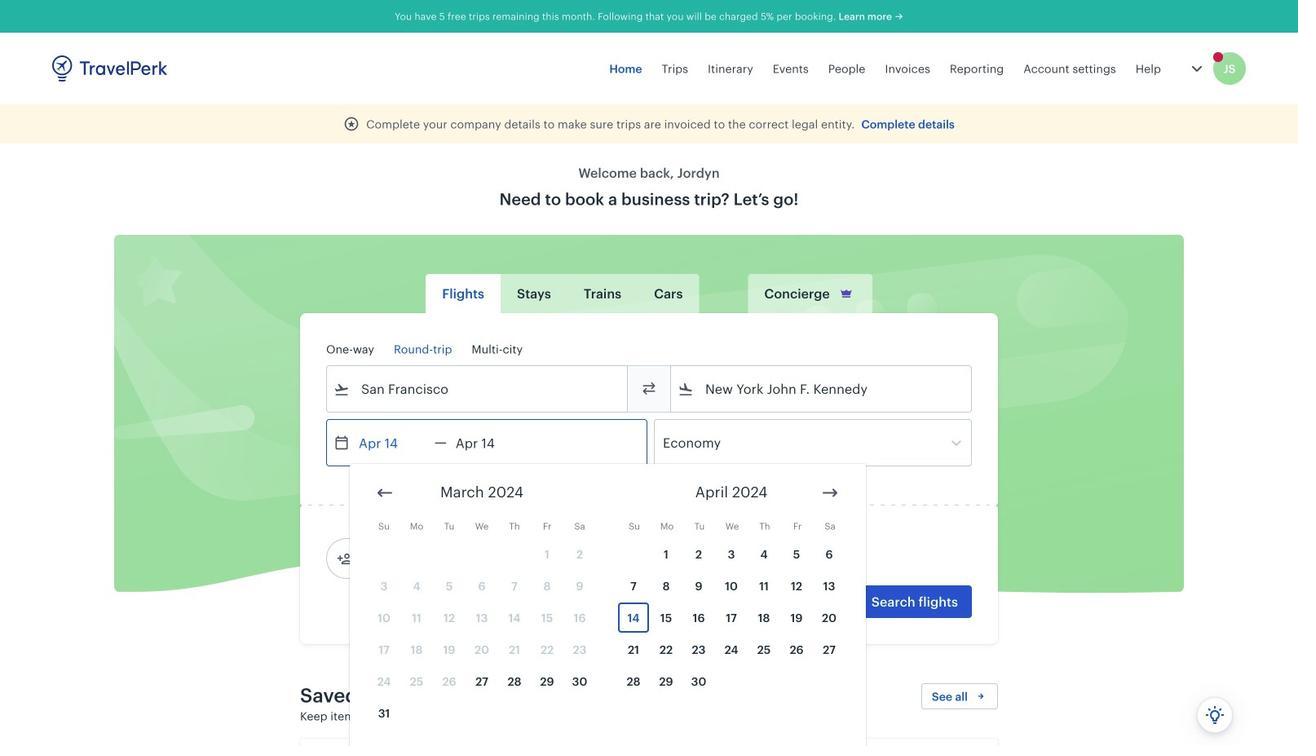 Task type: locate. For each thing, give the bounding box(es) containing it.
From search field
[[350, 376, 606, 402]]

calendar application
[[350, 464, 1299, 746]]



Task type: describe. For each thing, give the bounding box(es) containing it.
move backward to switch to the previous month. image
[[375, 483, 395, 503]]

To search field
[[694, 376, 950, 402]]

Return text field
[[447, 420, 532, 466]]

move forward to switch to the next month. image
[[821, 483, 840, 503]]

Depart text field
[[350, 420, 435, 466]]



Task type: vqa. For each thing, say whether or not it's contained in the screenshot.
Add first traveler search field
no



